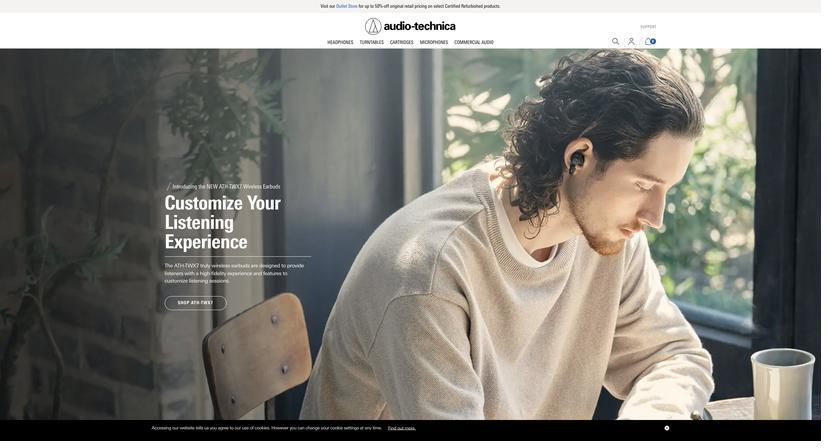 Task type: describe. For each thing, give the bounding box(es) containing it.
sessions.
[[209, 278, 230, 284]]

tells
[[196, 426, 203, 431]]

settings
[[344, 426, 359, 431]]

us
[[204, 426, 209, 431]]

find out more. link
[[383, 423, 421, 433]]

our for visit
[[330, 3, 335, 9]]

magnifying glass image
[[612, 38, 620, 45]]

retail
[[405, 3, 414, 9]]

designed
[[259, 263, 280, 269]]

can
[[298, 426, 305, 431]]

cookies.
[[255, 426, 270, 431]]

store
[[348, 3, 358, 9]]

cartridges link
[[387, 39, 417, 46]]

for
[[359, 3, 364, 9]]

commercial
[[455, 39, 481, 45]]

to right agree
[[230, 426, 234, 431]]

headphones
[[328, 39, 353, 45]]

50%-
[[375, 3, 384, 9]]

off
[[384, 3, 389, 9]]

pricing
[[415, 3, 427, 9]]

our for accessing
[[172, 426, 179, 431]]

basket image
[[645, 38, 652, 45]]

cookie
[[330, 426, 343, 431]]

accessing our website tells us you agree to our use of cookies. however you can change your cookie settings at any time.
[[152, 426, 383, 431]]

microphones
[[420, 39, 448, 45]]

the ath-twx7 truly wireless earbuds are designed to provide listeners with a high-fidelity experience and features to customize listening sessions.
[[165, 263, 304, 284]]

ath- for shop
[[191, 301, 201, 306]]

find out more.
[[388, 426, 416, 431]]

twx7 for shop
[[201, 301, 213, 306]]

earbuds
[[231, 263, 250, 269]]

1 you from the left
[[210, 426, 217, 431]]

more.
[[405, 426, 416, 431]]

outlet
[[336, 3, 347, 9]]

at
[[360, 426, 364, 431]]

store logo image
[[365, 18, 456, 35]]

0
[[652, 39, 654, 44]]

agree
[[218, 426, 229, 431]]

shop ath-twx7 link
[[165, 297, 227, 310]]

with
[[185, 271, 195, 277]]

commercial audio
[[455, 39, 494, 45]]

however
[[272, 426, 289, 431]]

to right features
[[283, 271, 287, 277]]



Task type: vqa. For each thing, say whether or not it's contained in the screenshot.
right Microphone
no



Task type: locate. For each thing, give the bounding box(es) containing it.
to left provide
[[281, 263, 286, 269]]

twx7
[[185, 263, 199, 269], [201, 301, 213, 306]]

use
[[242, 426, 249, 431]]

man at table wearing audio-technica earbuds image
[[0, 48, 821, 442]]

to
[[370, 3, 374, 9], [281, 263, 286, 269], [283, 271, 287, 277], [230, 426, 234, 431]]

outlet store link
[[336, 3, 358, 9]]

provide
[[287, 263, 304, 269]]

ath- right shop
[[191, 301, 201, 306]]

0 horizontal spatial ath-
[[174, 263, 185, 269]]

you
[[210, 426, 217, 431], [290, 426, 297, 431]]

are
[[251, 263, 258, 269]]

our
[[330, 3, 335, 9], [172, 426, 179, 431], [235, 426, 241, 431]]

ath- inside the ath-twx7 truly wireless earbuds are designed to provide listeners with a high-fidelity experience and features to customize listening sessions.
[[174, 263, 185, 269]]

ath-
[[174, 263, 185, 269], [191, 301, 201, 306]]

listening
[[189, 278, 208, 284]]

1 vertical spatial ath-
[[191, 301, 201, 306]]

divider line image
[[639, 37, 643, 45]]

out
[[398, 426, 404, 431]]

0 vertical spatial twx7
[[185, 263, 199, 269]]

to right up
[[370, 3, 374, 9]]

truly
[[200, 263, 210, 269]]

turntables
[[360, 39, 384, 45]]

support link
[[641, 25, 657, 29]]

website
[[180, 426, 195, 431]]

you left can
[[290, 426, 297, 431]]

customize
[[165, 278, 188, 284]]

our right visit
[[330, 3, 335, 9]]

headphones link
[[324, 39, 357, 46]]

ath- inside button
[[191, 301, 201, 306]]

our left website at the left bottom
[[172, 426, 179, 431]]

products.
[[484, 3, 501, 9]]

divider line image
[[622, 37, 626, 45]]

shop ath-twx7 button
[[165, 297, 227, 310]]

visit
[[321, 3, 328, 9]]

experience
[[228, 271, 252, 277]]

1 horizontal spatial you
[[290, 426, 297, 431]]

twx7 for the
[[185, 263, 199, 269]]

1 vertical spatial twx7
[[201, 301, 213, 306]]

audio
[[482, 39, 494, 45]]

wireless
[[212, 263, 230, 269]]

of
[[250, 426, 254, 431]]

0 link
[[645, 38, 657, 45]]

features
[[263, 271, 282, 277]]

0 horizontal spatial you
[[210, 426, 217, 431]]

1 horizontal spatial twx7
[[201, 301, 213, 306]]

you right us
[[210, 426, 217, 431]]

original
[[390, 3, 404, 9]]

our left use
[[235, 426, 241, 431]]

twx7 right shop
[[201, 301, 213, 306]]

select
[[434, 3, 444, 9]]

support
[[641, 25, 657, 29]]

1 horizontal spatial our
[[235, 426, 241, 431]]

on
[[428, 3, 433, 9]]

change
[[306, 426, 320, 431]]

twx7 inside the ath-twx7 truly wireless earbuds are designed to provide listeners with a high-fidelity experience and features to customize listening sessions.
[[185, 263, 199, 269]]

fidelity
[[211, 271, 226, 277]]

your
[[321, 426, 329, 431]]

twx7 inside button
[[201, 301, 213, 306]]

high-
[[200, 271, 211, 277]]

2 you from the left
[[290, 426, 297, 431]]

up
[[365, 3, 369, 9]]

certified
[[445, 3, 460, 9]]

visit our outlet store for up to 50%-off original retail pricing on select certified refurbished products.
[[321, 3, 501, 9]]

a
[[196, 271, 199, 277]]

refurbished
[[461, 3, 483, 9]]

twx7 up 'with'
[[185, 263, 199, 269]]

0 horizontal spatial twx7
[[185, 263, 199, 269]]

2 horizontal spatial our
[[330, 3, 335, 9]]

microphones link
[[417, 39, 452, 46]]

1 horizontal spatial ath-
[[191, 301, 201, 306]]

and
[[253, 271, 262, 277]]

0 vertical spatial ath-
[[174, 263, 185, 269]]

commercial audio link
[[452, 39, 497, 46]]

find
[[388, 426, 396, 431]]

the
[[165, 263, 173, 269]]

time.
[[373, 426, 382, 431]]

cross image
[[666, 427, 668, 430]]

cartridges
[[390, 39, 414, 45]]

any
[[365, 426, 372, 431]]

0 horizontal spatial our
[[172, 426, 179, 431]]

accessing
[[152, 426, 171, 431]]

listeners
[[165, 271, 183, 277]]

turntables link
[[357, 39, 387, 46]]

shop
[[178, 301, 190, 306]]

ath- for the
[[174, 263, 185, 269]]

ath- up listeners at the left of page
[[174, 263, 185, 269]]

shop ath-twx7
[[178, 301, 213, 306]]



